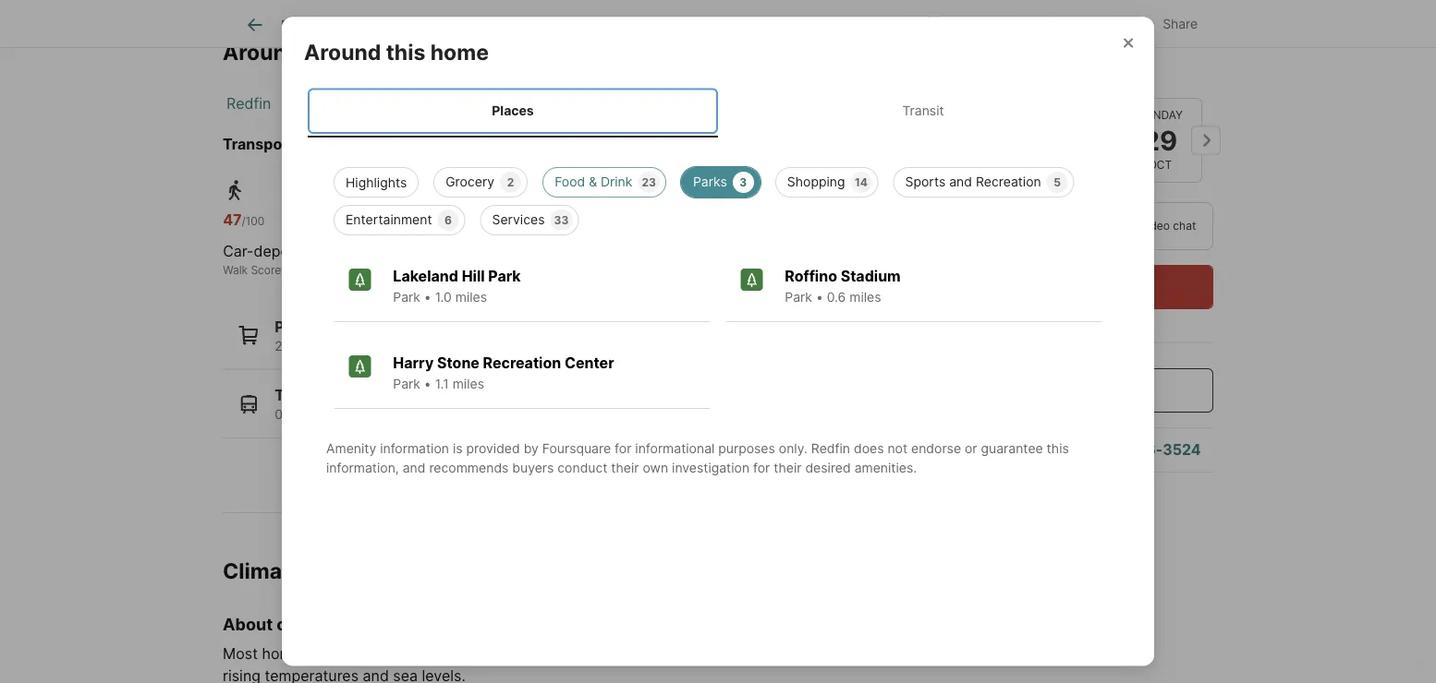 Task type: locate. For each thing, give the bounding box(es) containing it.
miles down the stadium at the right top
[[850, 289, 881, 305]]

this down feed
[[305, 39, 344, 65]]

park inside harry stone recreation center park • 1.1 miles
[[393, 376, 420, 392]]

places inside tab
[[492, 103, 534, 119]]

0 horizontal spatial their
[[611, 460, 639, 476]]

1 horizontal spatial their
[[774, 460, 802, 476]]

around down overview
[[304, 39, 381, 65]]

home inside dialog
[[430, 39, 489, 65]]

by right impacted
[[719, 645, 736, 663]]

43 /100
[[423, 211, 465, 229]]

0 horizontal spatial around
[[223, 39, 300, 65]]

1 vertical spatial by
[[719, 645, 736, 663]]

® inside the car-dependent walk score ®
[[281, 264, 288, 278]]

2 left groceries,
[[275, 339, 282, 354]]

0 horizontal spatial recreation
[[483, 354, 561, 372]]

1 vertical spatial climate
[[740, 645, 791, 663]]

recreation
[[976, 174, 1041, 189], [483, 354, 561, 372]]

(469) 336-3524 link
[[1082, 441, 1201, 459]]

park down harry
[[393, 376, 420, 392]]

1 horizontal spatial redfin
[[811, 441, 850, 457]]

score right lakeland at the left top of page
[[462, 264, 492, 278]]

0 vertical spatial 2
[[507, 176, 514, 189]]

2 /100 from the left
[[442, 215, 465, 228]]

0 horizontal spatial oct
[[965, 158, 989, 172]]

oct up "sports and recreation"
[[965, 158, 989, 172]]

(469) 336-3524
[[1082, 441, 1201, 459]]

None button
[[1118, 98, 1202, 183]]

/100 inside the "43 /100"
[[442, 215, 465, 228]]

miles inside harry stone recreation center park • 1.1 miles
[[453, 376, 484, 392]]

3 right "parks"
[[740, 176, 747, 189]]

may
[[594, 645, 624, 663]]

Oct button
[[935, 97, 1019, 184], [1027, 98, 1111, 183]]

1 horizontal spatial transit
[[423, 264, 458, 278]]

highlights
[[346, 175, 407, 190]]

0 horizontal spatial transit
[[275, 387, 325, 405]]

1 horizontal spatial around
[[304, 39, 381, 65]]

dallas
[[371, 95, 413, 113]]

places for places 2 groceries, 20 restaurants, 3 parks
[[275, 318, 323, 336]]

1 around this home from the left
[[223, 39, 407, 65]]

& right food
[[589, 174, 597, 189]]

feed
[[281, 17, 312, 33]]

3 left parks
[[447, 339, 455, 354]]

0 horizontal spatial &
[[589, 174, 597, 189]]

3524
[[1163, 441, 1201, 459]]

0 vertical spatial for
[[615, 441, 632, 457]]

and right sports
[[949, 174, 972, 189]]

1 horizontal spatial 3
[[740, 176, 747, 189]]

1 home from the left
[[349, 39, 407, 65]]

services
[[492, 212, 545, 227]]

0 horizontal spatial by
[[524, 441, 539, 457]]

oct button left 5
[[935, 97, 1019, 184]]

1 horizontal spatial 2
[[507, 176, 514, 189]]

score right walk
[[251, 264, 281, 278]]

and down some
[[363, 667, 389, 684]]

0 vertical spatial 3
[[740, 176, 747, 189]]

transit inside the "transit 015, 016, 018, 224"
[[275, 387, 325, 405]]

0 horizontal spatial places
[[275, 318, 323, 336]]

transit up "015,"
[[275, 387, 325, 405]]

home down 'property'
[[430, 39, 489, 65]]

and down information
[[403, 460, 426, 476]]

2 up services
[[507, 176, 514, 189]]

stadium
[[841, 267, 901, 285]]

redfin up desired at the right
[[811, 441, 850, 457]]

around inside dialog
[[304, 39, 381, 65]]

information,
[[326, 460, 399, 476]]

around down feed link
[[223, 39, 300, 65]]

2 around from the left
[[304, 39, 381, 65]]

miles
[[455, 289, 487, 305], [850, 289, 881, 305], [453, 376, 484, 392]]

this down overview
[[386, 39, 425, 65]]

2 oct from the left
[[1057, 158, 1081, 172]]

1 horizontal spatial oct
[[1057, 158, 1081, 172]]

miles inside roffino stadium park • 0.6 miles
[[850, 289, 881, 305]]

oct down 29
[[1148, 158, 1172, 172]]

miles down stone at bottom left
[[453, 376, 484, 392]]

for
[[615, 441, 632, 457], [753, 460, 770, 476]]

1 horizontal spatial home
[[430, 39, 489, 65]]

grocery
[[446, 174, 495, 189]]

oct button up tour via video chat list box
[[1027, 98, 1111, 183]]

favorite button
[[908, 4, 1014, 42]]

1 /100 from the left
[[242, 215, 265, 228]]

1 horizontal spatial &
[[625, 17, 633, 33]]

2 horizontal spatial oct
[[1148, 158, 1172, 172]]

1 horizontal spatial score
[[462, 264, 492, 278]]

redfin link
[[226, 95, 271, 113]]

this left (469) at the right bottom
[[1047, 441, 1069, 457]]

by inside the most homes have some risk of natural disasters, and may be impacted by climate change due to rising temperatures and sea levels.
[[719, 645, 736, 663]]

& left tax
[[625, 17, 633, 33]]

around this home down overview
[[304, 39, 489, 65]]

0 vertical spatial places
[[492, 103, 534, 119]]

tab list up "parks"
[[304, 85, 1132, 138]]

& inside around this home dialog
[[589, 174, 597, 189]]

2
[[507, 176, 514, 189], [275, 339, 282, 354]]

places up groceries,
[[275, 318, 323, 336]]

oct inside sunday 29 oct
[[1148, 158, 1172, 172]]

2 vertical spatial transit
[[275, 387, 325, 405]]

0 horizontal spatial ®
[[281, 264, 288, 278]]

tab list inside around this home dialog
[[304, 85, 1132, 138]]

2 ® from the left
[[492, 264, 499, 278]]

2 around this home from the left
[[304, 39, 489, 65]]

1 vertical spatial transit
[[423, 264, 458, 278]]

climate risks
[[223, 559, 358, 585]]

3 oct from the left
[[1148, 158, 1172, 172]]

0 horizontal spatial 3
[[447, 339, 455, 354]]

016,
[[303, 408, 329, 423]]

park down roffino
[[785, 289, 812, 305]]

places inside places 2 groceries, 20 restaurants, 3 parks
[[275, 318, 323, 336]]

1 vertical spatial redfin
[[811, 441, 850, 457]]

dependent
[[254, 243, 330, 261]]

® down dependent
[[281, 264, 288, 278]]

0 vertical spatial climate
[[277, 615, 337, 636]]

recreation inside harry stone recreation center park • 1.1 miles
[[483, 354, 561, 372]]

0 horizontal spatial score
[[251, 264, 281, 278]]

1 horizontal spatial ®
[[492, 264, 499, 278]]

• left 1.1
[[424, 376, 431, 392]]

for down 'purposes'
[[753, 460, 770, 476]]

1 vertical spatial places
[[275, 318, 323, 336]]

1 vertical spatial tab list
[[304, 85, 1132, 138]]

1 horizontal spatial oct button
[[1027, 98, 1111, 183]]

• inside lakeland hill park park • 1.0 miles
[[424, 289, 431, 305]]

5
[[1054, 176, 1061, 189]]

places 2 groceries, 20 restaurants, 3 parks
[[275, 318, 492, 354]]

around this home dialog
[[282, 17, 1154, 667]]

1 horizontal spatial by
[[719, 645, 736, 663]]

overview
[[355, 17, 412, 33]]

0 horizontal spatial 2
[[275, 339, 282, 354]]

0 horizontal spatial home
[[349, 39, 407, 65]]

& inside tab
[[625, 17, 633, 33]]

car-dependent walk score ®
[[223, 243, 330, 278]]

/100 up the car-
[[242, 215, 265, 228]]

about climate risks
[[223, 615, 380, 636]]

most
[[223, 645, 258, 663]]

1 ® from the left
[[281, 264, 288, 278]]

roffino stadium park • 0.6 miles
[[785, 267, 901, 305]]

sunday 29 oct
[[1138, 108, 1183, 172]]

does
[[854, 441, 884, 457]]

their left own
[[611, 460, 639, 476]]

lakeland hill park park • 1.0 miles
[[393, 267, 521, 305]]

20
[[350, 339, 366, 354]]

0 vertical spatial transit
[[902, 103, 944, 119]]

desired
[[805, 460, 851, 476]]

impacted
[[650, 645, 715, 663]]

their
[[611, 460, 639, 476], [774, 460, 802, 476]]

only.
[[779, 441, 808, 457]]

recreation right stone at bottom left
[[483, 354, 561, 372]]

224
[[361, 408, 385, 423]]

/100 down grocery
[[442, 215, 465, 228]]

14
[[855, 176, 868, 189]]

3 inside places 2 groceries, 20 restaurants, 3 parks
[[447, 339, 455, 354]]

list box containing grocery
[[319, 160, 1117, 236]]

for right 'foursquare'
[[615, 441, 632, 457]]

& for sale
[[625, 17, 633, 33]]

risk
[[393, 645, 417, 663]]

2 score from the left
[[462, 264, 492, 278]]

tab list
[[223, 0, 829, 47], [304, 85, 1132, 138]]

home down overview
[[349, 39, 407, 65]]

oct up 5
[[1057, 158, 1081, 172]]

climate
[[223, 559, 303, 585]]

risks up about climate risks
[[308, 559, 358, 585]]

transit inside tab
[[902, 103, 944, 119]]

1 horizontal spatial places
[[492, 103, 534, 119]]

places tab
[[308, 88, 718, 134]]

buyers
[[512, 460, 554, 476]]

0 vertical spatial tab list
[[223, 0, 829, 47]]

1 vertical spatial risks
[[340, 615, 380, 636]]

0 vertical spatial &
[[625, 17, 633, 33]]

1 horizontal spatial recreation
[[976, 174, 1041, 189]]

0 vertical spatial by
[[524, 441, 539, 457]]

share button
[[1121, 4, 1213, 42]]

transit up 1.0
[[423, 264, 458, 278]]

0 horizontal spatial /100
[[242, 215, 265, 228]]

list box
[[319, 160, 1117, 236]]

® right hill
[[492, 264, 499, 278]]

29
[[1143, 124, 1178, 156]]

home
[[349, 39, 407, 65], [430, 39, 489, 65]]

have
[[313, 645, 346, 663]]

miles down hill
[[455, 289, 487, 305]]

1 vertical spatial &
[[589, 174, 597, 189]]

47 /100
[[223, 211, 265, 229]]

climate up homes
[[277, 615, 337, 636]]

lakeland
[[393, 267, 458, 285]]

property details tab
[[434, 3, 574, 47]]

by up buyers
[[524, 441, 539, 457]]

purposes
[[718, 441, 775, 457]]

option
[[924, 202, 1059, 250]]

2 home from the left
[[430, 39, 489, 65]]

33
[[554, 213, 569, 227]]

1 vertical spatial 3
[[447, 339, 455, 354]]

/100 for 47
[[242, 215, 265, 228]]

services 33
[[492, 212, 569, 227]]

food
[[555, 174, 585, 189]]

risks up some
[[340, 615, 380, 636]]

property details
[[455, 17, 552, 33]]

&
[[625, 17, 633, 33], [589, 174, 597, 189]]

score
[[251, 264, 281, 278], [462, 264, 492, 278]]

redfin up transportation
[[226, 95, 271, 113]]

amenities.
[[854, 460, 917, 476]]

0 horizontal spatial this
[[305, 39, 344, 65]]

places right county
[[492, 103, 534, 119]]

risks
[[308, 559, 358, 585], [340, 615, 380, 636]]

1 vertical spatial recreation
[[483, 354, 561, 372]]

transit up sports
[[902, 103, 944, 119]]

favorite
[[950, 16, 998, 32]]

0 horizontal spatial redfin
[[226, 95, 271, 113]]

0 vertical spatial recreation
[[976, 174, 1041, 189]]

ln
[[470, 136, 487, 154]]

tab list containing places
[[304, 85, 1132, 138]]

this
[[305, 39, 344, 65], [386, 39, 425, 65], [1047, 441, 1069, 457]]

information
[[380, 441, 449, 457]]

1 horizontal spatial /100
[[442, 215, 465, 228]]

around this home down feed
[[223, 39, 407, 65]]

2 horizontal spatial this
[[1047, 441, 1069, 457]]

places for places
[[492, 103, 534, 119]]

their down only.
[[774, 460, 802, 476]]

climate left change at right bottom
[[740, 645, 791, 663]]

sports
[[905, 174, 946, 189]]

schools
[[744, 17, 792, 33]]

1 score from the left
[[251, 264, 281, 278]]

this inside amenity information is provided by foursquare for informational purposes only. redfin does not endorse or guarantee this information, and recommends buyers conduct their own investigation for their desired amenities.
[[1047, 441, 1069, 457]]

near
[[334, 136, 367, 154]]

park
[[488, 267, 521, 285], [393, 289, 420, 305], [785, 289, 812, 305], [393, 376, 420, 392]]

1 vertical spatial 2
[[275, 339, 282, 354]]

/100 inside 47 /100
[[242, 215, 265, 228]]

tab list up 75228
[[223, 0, 829, 47]]

0 horizontal spatial climate
[[277, 615, 337, 636]]

1 horizontal spatial climate
[[740, 645, 791, 663]]

• left the 0.6
[[816, 289, 823, 305]]

of
[[421, 645, 436, 663]]

• inside harry stone recreation center park • 1.1 miles
[[424, 376, 431, 392]]

• left 1.0
[[424, 289, 431, 305]]

miles inside lakeland hill park park • 1.0 miles
[[455, 289, 487, 305]]

shopping
[[787, 174, 845, 189]]

sunday
[[1138, 108, 1183, 122]]

provided
[[466, 441, 520, 457]]

1 horizontal spatial for
[[753, 460, 770, 476]]

2 horizontal spatial transit
[[902, 103, 944, 119]]

1.1
[[435, 376, 449, 392]]

recreation left 5
[[976, 174, 1041, 189]]



Task type: vqa. For each thing, say whether or not it's contained in the screenshot.
around this home Dialog
yes



Task type: describe. For each thing, give the bounding box(es) containing it.
parks
[[693, 174, 727, 189]]

sale & tax history
[[595, 17, 701, 33]]

overview tab
[[333, 3, 434, 47]]

3 inside around this home dialog
[[740, 176, 747, 189]]

center
[[565, 354, 614, 372]]

natural
[[440, 645, 488, 663]]

texas link
[[301, 95, 341, 113]]

0 vertical spatial redfin
[[226, 95, 271, 113]]

ask
[[943, 441, 971, 459]]

park inside roffino stadium park • 0.6 miles
[[785, 289, 812, 305]]

1923
[[370, 136, 406, 154]]

endorse
[[911, 441, 961, 457]]

to
[[881, 645, 895, 663]]

2 inside places 2 groceries, 20 restaurants, 3 parks
[[275, 339, 282, 354]]

climate inside the most homes have some risk of natural disasters, and may be impacted by climate change due to rising temperatures and sea levels.
[[740, 645, 791, 663]]

next image
[[1191, 126, 1221, 155]]

feed link
[[244, 14, 312, 36]]

harry stone recreation center park • 1.1 miles
[[393, 354, 614, 392]]

around this home element
[[304, 17, 511, 66]]

by inside amenity information is provided by foursquare for informational purposes only. redfin does not endorse or guarantee this information, and recommends buyers conduct their own investigation for their desired amenities.
[[524, 441, 539, 457]]

dallas county link
[[371, 95, 468, 113]]

tax
[[637, 17, 656, 33]]

chat
[[1173, 219, 1196, 233]]

recreation for stone
[[483, 354, 561, 372]]

transit tab
[[718, 88, 1128, 134]]

47
[[223, 211, 242, 229]]

or
[[965, 441, 977, 457]]

015,
[[275, 408, 300, 423]]

and inside amenity information is provided by foursquare for informational purposes only. redfin does not endorse or guarantee this information, and recommends buyers conduct their own investigation for their desired amenities.
[[403, 460, 426, 476]]

schools tab
[[723, 3, 814, 47]]

transportation near 1923 abshire ln
[[223, 136, 487, 154]]

drink
[[601, 174, 633, 189]]

dallas county
[[371, 95, 468, 113]]

conduct
[[558, 460, 608, 476]]

sports and recreation
[[905, 174, 1041, 189]]

• inside roffino stadium park • 0.6 miles
[[816, 289, 823, 305]]

about
[[223, 615, 273, 636]]

entertainment
[[346, 212, 432, 227]]

due
[[850, 645, 877, 663]]

1.0
[[435, 289, 452, 305]]

hill
[[462, 267, 485, 285]]

transit for transit 015, 016, 018, 224
[[275, 387, 325, 405]]

history
[[659, 17, 701, 33]]

/100 for 43
[[442, 215, 465, 228]]

not
[[888, 441, 908, 457]]

x-
[[1063, 16, 1076, 32]]

23
[[642, 176, 656, 189]]

6
[[445, 213, 452, 227]]

food & drink 23
[[555, 174, 656, 189]]

investigation
[[672, 460, 750, 476]]

around this home inside "around this home" element
[[304, 39, 489, 65]]

1 around from the left
[[223, 39, 300, 65]]

0 horizontal spatial for
[[615, 441, 632, 457]]

levels.
[[422, 667, 466, 684]]

question
[[986, 441, 1050, 459]]

homes
[[262, 645, 309, 663]]

336-
[[1127, 441, 1163, 459]]

none button containing 29
[[1118, 98, 1202, 183]]

tour via video chat
[[1096, 219, 1196, 233]]

foursquare
[[542, 441, 611, 457]]

county
[[417, 95, 468, 113]]

0.6
[[827, 289, 846, 305]]

list box inside around this home dialog
[[319, 160, 1117, 236]]

own
[[643, 460, 668, 476]]

1 horizontal spatial this
[[386, 39, 425, 65]]

0 horizontal spatial oct button
[[935, 97, 1019, 184]]

transit for transit
[[902, 103, 944, 119]]

1 their from the left
[[611, 460, 639, 476]]

tour via video chat list box
[[924, 202, 1213, 250]]

1 vertical spatial for
[[753, 460, 770, 476]]

share
[[1163, 16, 1198, 32]]

transit for transit score ®
[[423, 264, 458, 278]]

abshire
[[410, 136, 466, 154]]

recommends
[[429, 460, 509, 476]]

video
[[1141, 219, 1170, 233]]

temperatures
[[265, 667, 359, 684]]

parks
[[459, 339, 492, 354]]

sale
[[595, 17, 621, 33]]

walk
[[223, 264, 248, 278]]

some
[[350, 645, 388, 663]]

(469)
[[1082, 441, 1123, 459]]

guarantee
[[981, 441, 1043, 457]]

change
[[795, 645, 846, 663]]

recreation for and
[[976, 174, 1041, 189]]

park right hill
[[488, 267, 521, 285]]

tab list containing feed
[[223, 0, 829, 47]]

texas
[[301, 95, 341, 113]]

2 their from the left
[[774, 460, 802, 476]]

ask a question
[[943, 441, 1050, 459]]

disasters,
[[492, 645, 560, 663]]

x-out button
[[1022, 4, 1114, 42]]

details
[[512, 17, 552, 33]]

and left may
[[564, 645, 590, 663]]

0 vertical spatial risks
[[308, 559, 358, 585]]

ask a question link
[[943, 441, 1050, 459]]

a
[[974, 441, 983, 459]]

2 inside around this home dialog
[[507, 176, 514, 189]]

& for food
[[589, 174, 597, 189]]

harry
[[393, 354, 434, 372]]

groceries,
[[286, 339, 347, 354]]

redfin inside amenity information is provided by foursquare for informational purposes only. redfin does not endorse or guarantee this information, and recommends buyers conduct their own investigation for their desired amenities.
[[811, 441, 850, 457]]

x-out
[[1063, 16, 1098, 32]]

1 oct from the left
[[965, 158, 989, 172]]

park down lakeland at the left top of page
[[393, 289, 420, 305]]

property
[[455, 17, 508, 33]]

stone
[[437, 354, 480, 372]]

score inside the car-dependent walk score ®
[[251, 264, 281, 278]]

018,
[[332, 408, 358, 423]]

car-
[[223, 243, 254, 261]]

sale & tax history tab
[[574, 3, 723, 47]]

75228 link
[[497, 95, 541, 113]]



